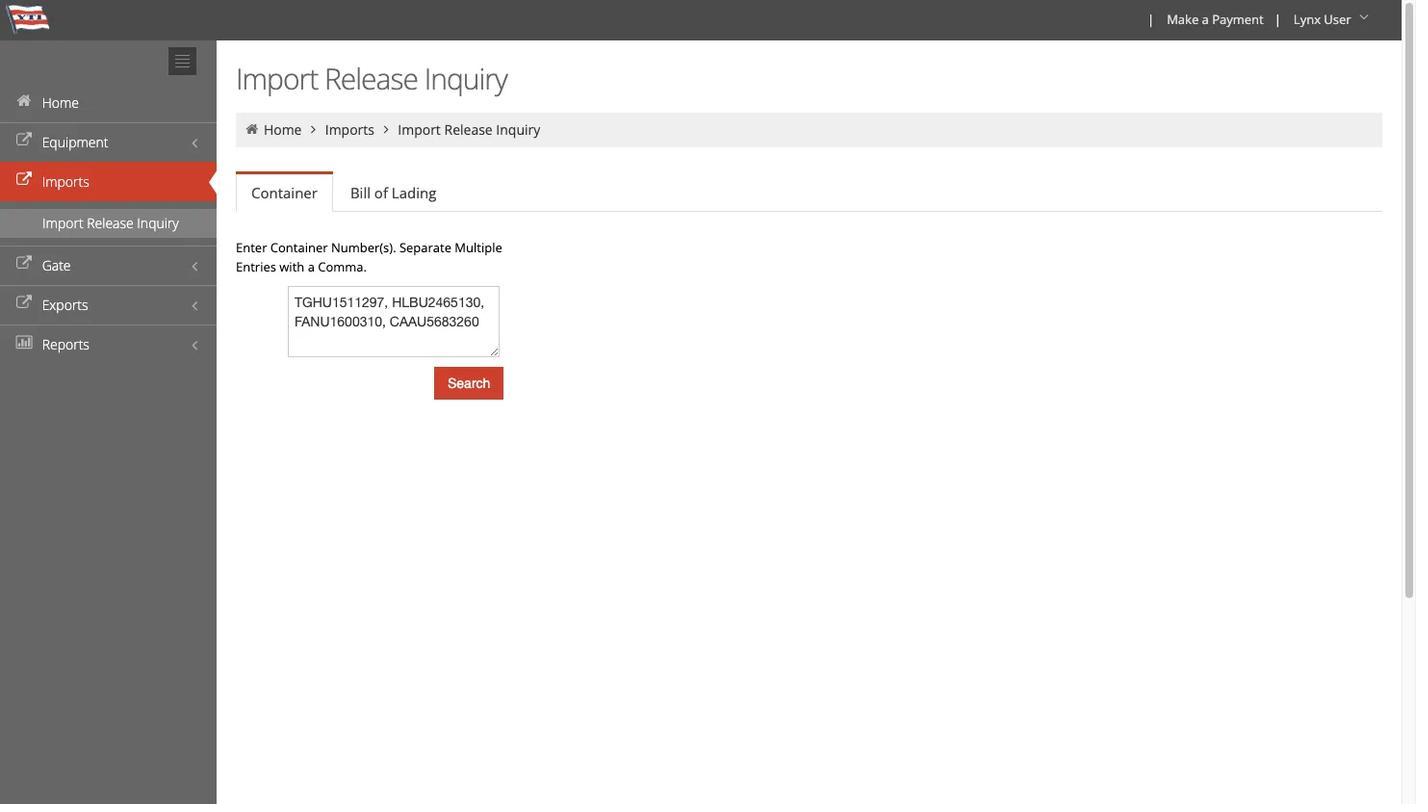 Task type: describe. For each thing, give the bounding box(es) containing it.
lynx user link
[[1286, 0, 1381, 40]]

search button
[[434, 367, 504, 400]]

1 horizontal spatial a
[[1203, 11, 1210, 28]]

equipment link
[[0, 122, 217, 162]]

with
[[280, 258, 305, 275]]

lading
[[392, 183, 437, 202]]

1 vertical spatial imports link
[[0, 162, 217, 201]]

1 vertical spatial inquiry
[[496, 120, 541, 139]]

container inside enter container number(s).  separate multiple entries with a comma.
[[270, 239, 328, 256]]

multiple
[[455, 239, 503, 256]]

lynx user
[[1294, 11, 1352, 28]]

external link image for imports
[[14, 173, 34, 187]]

equipment
[[42, 133, 108, 151]]

gate
[[42, 256, 71, 275]]

0 horizontal spatial home link
[[0, 83, 217, 122]]

1 horizontal spatial import release inquiry link
[[398, 120, 541, 139]]

external link image for gate
[[14, 257, 34, 271]]

0 horizontal spatial import
[[42, 214, 83, 232]]

entries
[[236, 258, 276, 275]]

exports
[[42, 296, 88, 314]]

number(s).
[[331, 239, 396, 256]]

angle right image
[[305, 122, 322, 136]]

2 vertical spatial import release inquiry
[[42, 214, 179, 232]]

bill of lading link
[[335, 173, 452, 212]]

make a payment link
[[1159, 0, 1271, 40]]

0 vertical spatial container
[[251, 183, 318, 202]]

2 | from the left
[[1275, 11, 1282, 28]]

1 horizontal spatial home link
[[264, 120, 302, 139]]

reports link
[[0, 325, 217, 364]]

1 horizontal spatial home
[[264, 120, 302, 139]]

2 vertical spatial release
[[87, 214, 134, 232]]

0 vertical spatial home
[[42, 93, 79, 112]]

0 vertical spatial imports
[[325, 120, 375, 139]]

angle down image
[[1355, 11, 1374, 24]]

make a payment
[[1168, 11, 1264, 28]]

1 vertical spatial import release inquiry
[[398, 120, 541, 139]]

2 horizontal spatial release
[[444, 120, 493, 139]]

bar chart image
[[14, 336, 34, 350]]

0 horizontal spatial home image
[[14, 94, 34, 108]]



Task type: locate. For each thing, give the bounding box(es) containing it.
home link left angle right icon
[[264, 120, 302, 139]]

0 vertical spatial a
[[1203, 11, 1210, 28]]

enter container number(s).  separate multiple entries with a comma.
[[236, 239, 503, 275]]

None text field
[[288, 286, 500, 357]]

0 horizontal spatial |
[[1148, 11, 1155, 28]]

imports link down equipment
[[0, 162, 217, 201]]

1 horizontal spatial home image
[[244, 122, 261, 136]]

bill of lading
[[351, 183, 437, 202]]

2 horizontal spatial import
[[398, 120, 441, 139]]

import release inquiry link up gate link
[[0, 209, 217, 238]]

import release inquiry up gate link
[[42, 214, 179, 232]]

2 vertical spatial inquiry
[[137, 214, 179, 232]]

a right with
[[308, 258, 315, 275]]

container link
[[236, 174, 333, 212]]

import release inquiry link
[[398, 120, 541, 139], [0, 209, 217, 238]]

user
[[1325, 11, 1352, 28]]

inquiry
[[424, 59, 507, 98], [496, 120, 541, 139], [137, 214, 179, 232]]

external link image inside imports link
[[14, 173, 34, 187]]

1 vertical spatial a
[[308, 258, 315, 275]]

exports link
[[0, 285, 217, 325]]

imports link right angle right icon
[[325, 120, 375, 139]]

release up angle right image
[[325, 59, 418, 98]]

1 vertical spatial import release inquiry link
[[0, 209, 217, 238]]

home image
[[14, 94, 34, 108], [244, 122, 261, 136]]

make
[[1168, 11, 1199, 28]]

external link image for exports
[[14, 297, 34, 310]]

external link image inside exports "link"
[[14, 297, 34, 310]]

bill
[[351, 183, 371, 202]]

angle right image
[[378, 122, 395, 136]]

home up equipment
[[42, 93, 79, 112]]

lynx
[[1294, 11, 1321, 28]]

1 horizontal spatial release
[[325, 59, 418, 98]]

external link image down equipment link
[[14, 173, 34, 187]]

0 vertical spatial import
[[236, 59, 318, 98]]

gate link
[[0, 246, 217, 285]]

external link image
[[14, 173, 34, 187], [14, 257, 34, 271]]

1 vertical spatial home image
[[244, 122, 261, 136]]

0 horizontal spatial home
[[42, 93, 79, 112]]

import up gate
[[42, 214, 83, 232]]

1 horizontal spatial |
[[1275, 11, 1282, 28]]

1 vertical spatial external link image
[[14, 257, 34, 271]]

external link image inside equipment link
[[14, 134, 34, 147]]

external link image left equipment
[[14, 134, 34, 147]]

home image up equipment link
[[14, 94, 34, 108]]

0 vertical spatial external link image
[[14, 134, 34, 147]]

1 vertical spatial home
[[264, 120, 302, 139]]

import release inquiry
[[236, 59, 507, 98], [398, 120, 541, 139], [42, 214, 179, 232]]

| left lynx
[[1275, 11, 1282, 28]]

import up angle right icon
[[236, 59, 318, 98]]

comma.
[[318, 258, 367, 275]]

release
[[325, 59, 418, 98], [444, 120, 493, 139], [87, 214, 134, 232]]

1 horizontal spatial imports link
[[325, 120, 375, 139]]

1 | from the left
[[1148, 11, 1155, 28]]

0 vertical spatial release
[[325, 59, 418, 98]]

1 horizontal spatial import
[[236, 59, 318, 98]]

a inside enter container number(s).  separate multiple entries with a comma.
[[308, 258, 315, 275]]

separate
[[400, 239, 452, 256]]

| left the make
[[1148, 11, 1155, 28]]

1 external link image from the top
[[14, 134, 34, 147]]

1 external link image from the top
[[14, 173, 34, 187]]

release up gate link
[[87, 214, 134, 232]]

0 horizontal spatial a
[[308, 258, 315, 275]]

2 external link image from the top
[[14, 257, 34, 271]]

1 vertical spatial container
[[270, 239, 328, 256]]

of
[[375, 183, 388, 202]]

import
[[236, 59, 318, 98], [398, 120, 441, 139], [42, 214, 83, 232]]

home link up equipment
[[0, 83, 217, 122]]

import release inquiry right angle right image
[[398, 120, 541, 139]]

reports
[[42, 335, 89, 353]]

0 horizontal spatial imports
[[42, 172, 89, 191]]

0 vertical spatial import release inquiry
[[236, 59, 507, 98]]

1 vertical spatial imports
[[42, 172, 89, 191]]

external link image up bar chart "image" at the left of the page
[[14, 297, 34, 310]]

imports down equipment
[[42, 172, 89, 191]]

imports
[[325, 120, 375, 139], [42, 172, 89, 191]]

home link
[[0, 83, 217, 122], [264, 120, 302, 139]]

container
[[251, 183, 318, 202], [270, 239, 328, 256]]

2 vertical spatial import
[[42, 214, 83, 232]]

0 vertical spatial import release inquiry link
[[398, 120, 541, 139]]

|
[[1148, 11, 1155, 28], [1275, 11, 1282, 28]]

0 vertical spatial imports link
[[325, 120, 375, 139]]

home left angle right icon
[[264, 120, 302, 139]]

1 vertical spatial external link image
[[14, 297, 34, 310]]

home
[[42, 93, 79, 112], [264, 120, 302, 139]]

0 horizontal spatial release
[[87, 214, 134, 232]]

1 vertical spatial release
[[444, 120, 493, 139]]

search
[[448, 376, 491, 391]]

0 horizontal spatial import release inquiry link
[[0, 209, 217, 238]]

1 horizontal spatial imports
[[325, 120, 375, 139]]

enter
[[236, 239, 267, 256]]

home image left angle right icon
[[244, 122, 261, 136]]

external link image
[[14, 134, 34, 147], [14, 297, 34, 310]]

container up with
[[270, 239, 328, 256]]

external link image for equipment
[[14, 134, 34, 147]]

0 horizontal spatial imports link
[[0, 162, 217, 201]]

imports link
[[325, 120, 375, 139], [0, 162, 217, 201]]

a right the make
[[1203, 11, 1210, 28]]

a
[[1203, 11, 1210, 28], [308, 258, 315, 275]]

0 vertical spatial external link image
[[14, 173, 34, 187]]

0 vertical spatial home image
[[14, 94, 34, 108]]

imports right angle right icon
[[325, 120, 375, 139]]

payment
[[1213, 11, 1264, 28]]

1 vertical spatial import
[[398, 120, 441, 139]]

external link image inside gate link
[[14, 257, 34, 271]]

external link image left gate
[[14, 257, 34, 271]]

2 external link image from the top
[[14, 297, 34, 310]]

release right angle right image
[[444, 120, 493, 139]]

0 vertical spatial inquiry
[[424, 59, 507, 98]]

import release inquiry link right angle right image
[[398, 120, 541, 139]]

import right angle right image
[[398, 120, 441, 139]]

container up enter
[[251, 183, 318, 202]]

import release inquiry up angle right image
[[236, 59, 507, 98]]



Task type: vqa. For each thing, say whether or not it's contained in the screenshot.
your to the middle
no



